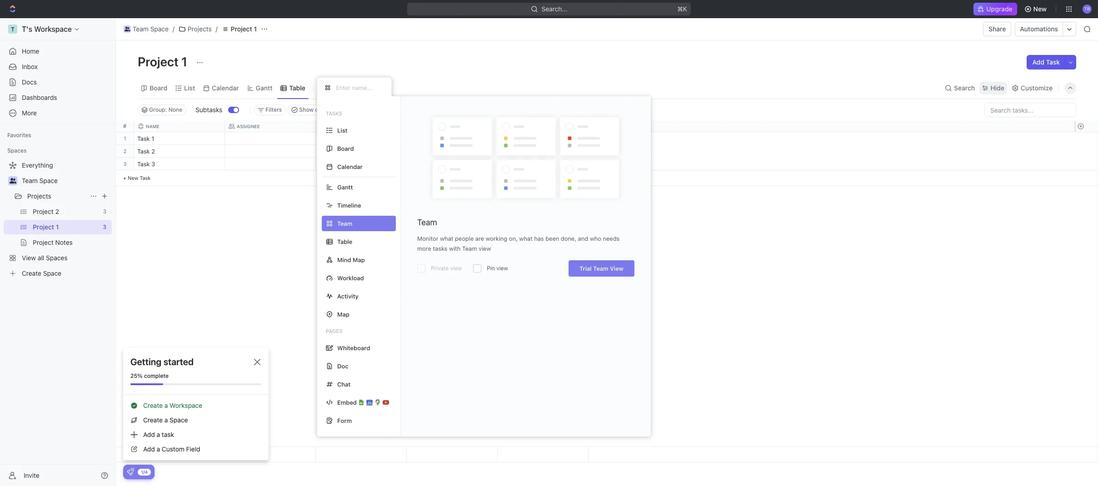 Task type: locate. For each thing, give the bounding box(es) containing it.
upgrade
[[987, 5, 1013, 13]]

0 vertical spatial team space
[[133, 25, 169, 33]]

0 horizontal spatial view
[[329, 84, 343, 92]]

what
[[440, 235, 453, 242], [519, 235, 533, 242]]

set priority image for ‎task 2
[[496, 145, 510, 159]]

board down 'tasks'
[[337, 145, 354, 152]]

1 horizontal spatial team space
[[133, 25, 169, 33]]

1 horizontal spatial table
[[337, 238, 352, 245]]

team space inside tree
[[22, 177, 58, 185]]

what up tasks
[[440, 235, 453, 242]]

add left task
[[143, 431, 155, 439]]

1 set priority element from the top
[[496, 133, 510, 146]]

task down task 3
[[140, 175, 151, 181]]

1 horizontal spatial /
[[216, 25, 218, 33]]

0 vertical spatial create
[[143, 402, 163, 410]]

add
[[1033, 58, 1045, 66], [143, 431, 155, 439], [143, 445, 155, 453]]

to
[[321, 136, 328, 142], [321, 149, 328, 155], [321, 161, 328, 167]]

2 inside 1 2 3
[[123, 148, 127, 154]]

0 vertical spatial add
[[1033, 58, 1045, 66]]

3 down ‎task 2
[[151, 160, 155, 168]]

0 vertical spatial view
[[329, 84, 343, 92]]

0 horizontal spatial calendar
[[212, 84, 239, 92]]

2 vertical spatial space
[[170, 416, 188, 424]]

0 horizontal spatial team space
[[22, 177, 58, 185]]

0 horizontal spatial list
[[184, 84, 195, 92]]

gantt
[[256, 84, 272, 92], [337, 183, 353, 191]]

0 horizontal spatial new
[[128, 175, 138, 181]]

a
[[164, 402, 168, 410], [164, 416, 168, 424], [157, 431, 160, 439], [157, 445, 160, 453]]

space right user group icon
[[150, 25, 169, 33]]

onboarding checklist button image
[[127, 469, 134, 476]]

1 vertical spatial to
[[321, 149, 328, 155]]

table up mind
[[337, 238, 352, 245]]

add inside add task button
[[1033, 58, 1045, 66]]

trial
[[580, 265, 592, 272]]

table
[[289, 84, 305, 92], [337, 238, 352, 245]]

hide
[[991, 84, 1004, 92]]

do for 3
[[330, 161, 337, 167]]

1 horizontal spatial board
[[337, 145, 354, 152]]

3 to from the top
[[321, 161, 328, 167]]

new task
[[128, 175, 151, 181]]

to do for task 3
[[321, 161, 337, 167]]

task for add task
[[1046, 58, 1060, 66]]

cell
[[225, 132, 316, 145], [407, 132, 498, 145], [225, 145, 316, 157], [407, 145, 498, 157], [225, 158, 316, 170], [407, 158, 498, 170]]

space right user group image
[[39, 177, 58, 185]]

a left task
[[157, 431, 160, 439]]

calendar up the subtasks button
[[212, 84, 239, 92]]

1 horizontal spatial new
[[1033, 5, 1047, 13]]

1 ‎task from the top
[[137, 135, 150, 142]]

‎task down the ‎task 1
[[137, 148, 150, 155]]

2 left ‎task 2
[[123, 148, 127, 154]]

1 vertical spatial project 1
[[138, 54, 190, 69]]

add up the customize
[[1033, 58, 1045, 66]]

task down ‎task 2
[[137, 160, 150, 168]]

2 vertical spatial to
[[321, 161, 328, 167]]

0 vertical spatial team space link
[[121, 24, 171, 35]]

projects
[[188, 25, 212, 33], [27, 192, 51, 200]]

1 vertical spatial gantt
[[337, 183, 353, 191]]

1 horizontal spatial team space link
[[121, 24, 171, 35]]

0 vertical spatial new
[[1033, 5, 1047, 13]]

1 vertical spatial space
[[39, 177, 58, 185]]

0 horizontal spatial projects
[[27, 192, 51, 200]]

calendar
[[212, 84, 239, 92], [337, 163, 363, 170]]

task
[[162, 431, 174, 439]]

1 set priority image from the top
[[496, 133, 510, 146]]

1 horizontal spatial calendar
[[337, 163, 363, 170]]

to for task 3
[[321, 161, 328, 167]]

‎task up ‎task 2
[[137, 135, 150, 142]]

0 horizontal spatial 2
[[123, 148, 127, 154]]

list up the subtasks button
[[184, 84, 195, 92]]

share button
[[983, 22, 1012, 36]]

0 horizontal spatial table
[[289, 84, 305, 92]]

2 to do from the top
[[321, 149, 337, 155]]

team space
[[133, 25, 169, 33], [22, 177, 58, 185]]

docs
[[22, 78, 37, 86]]

1 vertical spatial add
[[143, 431, 155, 439]]

1 horizontal spatial view
[[610, 265, 624, 272]]

0 vertical spatial projects link
[[176, 24, 214, 35]]

home
[[22, 47, 39, 55]]

mind
[[337, 256, 351, 263]]

0 horizontal spatial space
[[39, 177, 58, 185]]

embed
[[337, 399, 357, 406]]

new down task 3
[[128, 175, 138, 181]]

automations button
[[1016, 22, 1063, 36]]

1 horizontal spatial projects
[[188, 25, 212, 33]]

2 horizontal spatial view
[[496, 265, 508, 272]]

1 inside press space to select this row. row
[[151, 135, 154, 142]]

1 horizontal spatial projects link
[[176, 24, 214, 35]]

to do cell
[[316, 132, 407, 145], [316, 145, 407, 157], [316, 158, 407, 170]]

0 vertical spatial project 1
[[231, 25, 257, 33]]

1 vertical spatial new
[[128, 175, 138, 181]]

board link
[[148, 82, 167, 94]]

task inside row group
[[137, 160, 150, 168]]

2 for 1
[[123, 148, 127, 154]]

add task
[[1033, 58, 1060, 66]]

onboarding checklist button element
[[127, 469, 134, 476]]

3 set priority element from the top
[[496, 158, 510, 172]]

2 inside press space to select this row. row
[[151, 148, 155, 155]]

home link
[[4, 44, 112, 59]]

tree inside "sidebar" navigation
[[4, 158, 112, 281]]

1 vertical spatial to do
[[321, 149, 337, 155]]

are
[[475, 235, 484, 242]]

view right private
[[450, 265, 462, 272]]

0 vertical spatial board
[[150, 84, 167, 92]]

2 vertical spatial do
[[330, 161, 337, 167]]

new inside 'grid'
[[128, 175, 138, 181]]

create up create a space
[[143, 402, 163, 410]]

0 horizontal spatial project 1
[[138, 54, 190, 69]]

1 vertical spatial create
[[143, 416, 163, 424]]

automations
[[1020, 25, 1058, 33]]

0 vertical spatial do
[[330, 136, 337, 142]]

new up 'automations'
[[1033, 5, 1047, 13]]

0 vertical spatial calendar
[[212, 84, 239, 92]]

0 vertical spatial list
[[184, 84, 195, 92]]

people
[[455, 235, 474, 242]]

0 vertical spatial project
[[231, 25, 252, 33]]

map
[[353, 256, 365, 263], [337, 311, 349, 318]]

task
[[1046, 58, 1060, 66], [137, 160, 150, 168], [140, 175, 151, 181]]

3 to do cell from the top
[[316, 158, 407, 170]]

set priority image
[[496, 158, 510, 172]]

a up task
[[164, 416, 168, 424]]

team space right user group image
[[22, 177, 58, 185]]

board left list link
[[150, 84, 167, 92]]

a down add a task at left
[[157, 445, 160, 453]]

1 vertical spatial view
[[610, 265, 624, 272]]

mind map
[[337, 256, 365, 263]]

list link
[[182, 82, 195, 94]]

a for custom
[[157, 445, 160, 453]]

‎task 1
[[137, 135, 154, 142]]

2 / from the left
[[216, 25, 218, 33]]

1 to do from the top
[[321, 136, 337, 142]]

2 vertical spatial task
[[140, 175, 151, 181]]

tree
[[4, 158, 112, 281]]

task 3
[[137, 160, 155, 168]]

chat
[[337, 381, 351, 388]]

1 vertical spatial project
[[138, 54, 179, 69]]

tasks
[[326, 110, 342, 116]]

do
[[330, 136, 337, 142], [330, 149, 337, 155], [330, 161, 337, 167]]

1 horizontal spatial what
[[519, 235, 533, 242]]

1 vertical spatial list
[[337, 127, 348, 134]]

0 vertical spatial to
[[321, 136, 328, 142]]

1
[[254, 25, 257, 33], [181, 54, 187, 69], [151, 135, 154, 142], [124, 135, 126, 141]]

add for add a task
[[143, 431, 155, 439]]

press space to select this row. row containing ‎task 1
[[134, 132, 589, 146]]

0 vertical spatial to do
[[321, 136, 337, 142]]

1 to from the top
[[321, 136, 328, 142]]

search
[[954, 84, 975, 92]]

‎task
[[137, 135, 150, 142], [137, 148, 150, 155]]

set priority image for ‎task 1
[[496, 133, 510, 146]]

view button
[[317, 77, 346, 99]]

0 horizontal spatial view
[[450, 265, 462, 272]]

1 vertical spatial do
[[330, 149, 337, 155]]

been
[[546, 235, 559, 242]]

set priority image
[[496, 133, 510, 146], [496, 145, 510, 159]]

gantt left the table link
[[256, 84, 272, 92]]

project 1 link
[[219, 24, 259, 35]]

more
[[417, 245, 431, 252]]

create up add a task at left
[[143, 416, 163, 424]]

inbox
[[22, 63, 38, 70]]

1 vertical spatial projects
[[27, 192, 51, 200]]

project
[[231, 25, 252, 33], [138, 54, 179, 69]]

1 vertical spatial projects link
[[27, 189, 86, 204]]

tasks
[[433, 245, 447, 252]]

1 horizontal spatial map
[[353, 256, 365, 263]]

favorites
[[7, 132, 31, 139]]

1 do from the top
[[330, 136, 337, 142]]

1 horizontal spatial view
[[479, 245, 491, 252]]

to do for ‎task 1
[[321, 136, 337, 142]]

1 vertical spatial task
[[137, 160, 150, 168]]

gantt up timeline
[[337, 183, 353, 191]]

2 vertical spatial to do
[[321, 161, 337, 167]]

grid
[[116, 121, 1098, 463]]

projects link
[[176, 24, 214, 35], [27, 189, 86, 204]]

project 1
[[231, 25, 257, 33], [138, 54, 190, 69]]

press space to select this row. row
[[116, 132, 134, 145], [134, 132, 589, 146], [116, 145, 134, 158], [134, 145, 589, 159], [116, 158, 134, 170], [134, 158, 589, 172], [134, 447, 589, 463]]

2 vertical spatial add
[[143, 445, 155, 453]]

row group containing ‎task 1
[[134, 132, 589, 186]]

0 horizontal spatial /
[[173, 25, 175, 33]]

view right pin
[[496, 265, 508, 272]]

started
[[164, 357, 194, 367]]

0 vertical spatial to do cell
[[316, 132, 407, 145]]

2 vertical spatial to do cell
[[316, 158, 407, 170]]

2 create from the top
[[143, 416, 163, 424]]

team right trial
[[593, 265, 608, 272]]

new inside button
[[1033, 5, 1047, 13]]

2 set priority image from the top
[[496, 145, 510, 159]]

task up the customize
[[1046, 58, 1060, 66]]

view down needs
[[610, 265, 624, 272]]

team right user group image
[[22, 177, 38, 185]]

do for 1
[[330, 136, 337, 142]]

‎task for ‎task 2
[[137, 148, 150, 155]]

workload
[[337, 274, 364, 282]]

1 create from the top
[[143, 402, 163, 410]]

row
[[134, 121, 589, 132]]

3 do from the top
[[330, 161, 337, 167]]

timeline
[[337, 202, 361, 209]]

team
[[133, 25, 149, 33], [22, 177, 38, 185], [417, 218, 437, 227], [462, 245, 477, 252], [593, 265, 608, 272]]

3 to do from the top
[[321, 161, 337, 167]]

0 horizontal spatial map
[[337, 311, 349, 318]]

set priority element
[[496, 133, 510, 146], [496, 145, 510, 159], [496, 158, 510, 172]]

1 vertical spatial table
[[337, 238, 352, 245]]

invite
[[24, 472, 39, 479]]

to for ‎task 1
[[321, 136, 328, 142]]

team space right user group icon
[[133, 25, 169, 33]]

0 vertical spatial ‎task
[[137, 135, 150, 142]]

a up create a space
[[164, 402, 168, 410]]

row group
[[116, 132, 134, 186], [134, 132, 589, 186], [1075, 132, 1098, 186], [1075, 447, 1098, 462]]

map down activity at the left bottom of the page
[[337, 311, 349, 318]]

create a space
[[143, 416, 188, 424]]

2 do from the top
[[330, 149, 337, 155]]

2 what from the left
[[519, 235, 533, 242]]

#
[[123, 123, 127, 130]]

1 horizontal spatial list
[[337, 127, 348, 134]]

press space to select this row. row containing 2
[[116, 145, 134, 158]]

1 horizontal spatial project
[[231, 25, 252, 33]]

view down are
[[479, 245, 491, 252]]

list
[[184, 84, 195, 92], [337, 127, 348, 134]]

view for private view
[[450, 265, 462, 272]]

table up "show"
[[289, 84, 305, 92]]

1 horizontal spatial gantt
[[337, 183, 353, 191]]

0 vertical spatial gantt
[[256, 84, 272, 92]]

1 vertical spatial team space
[[22, 177, 58, 185]]

view
[[479, 245, 491, 252], [450, 265, 462, 272], [496, 265, 508, 272]]

2 set priority element from the top
[[496, 145, 510, 159]]

a for space
[[164, 416, 168, 424]]

view up closed
[[329, 84, 343, 92]]

1 horizontal spatial 2
[[151, 148, 155, 155]]

task inside button
[[1046, 58, 1060, 66]]

2 to from the top
[[321, 149, 328, 155]]

user group image
[[9, 178, 16, 184]]

0 horizontal spatial project
[[138, 54, 179, 69]]

1 to do cell from the top
[[316, 132, 407, 145]]

create
[[143, 402, 163, 410], [143, 416, 163, 424]]

2 for ‎task
[[151, 148, 155, 155]]

1 inside 1 2 3
[[124, 135, 126, 141]]

map right mind
[[353, 256, 365, 263]]

list down 'tasks'
[[337, 127, 348, 134]]

2 to do cell from the top
[[316, 145, 407, 157]]

1 vertical spatial team space link
[[22, 174, 110, 188]]

calendar link
[[210, 82, 239, 94]]

task for new task
[[140, 175, 151, 181]]

2 up task 3
[[151, 148, 155, 155]]

0 horizontal spatial team space link
[[22, 174, 110, 188]]

0 vertical spatial task
[[1046, 58, 1060, 66]]

what right on,
[[519, 235, 533, 242]]

tree containing team space
[[4, 158, 112, 281]]

team down people
[[462, 245, 477, 252]]

1 vertical spatial to do cell
[[316, 145, 407, 157]]

1 horizontal spatial space
[[150, 25, 169, 33]]

press space to select this row. row containing task 3
[[134, 158, 589, 172]]

and
[[578, 235, 588, 242]]

3 left task 3
[[123, 161, 127, 167]]

1 vertical spatial board
[[337, 145, 354, 152]]

board
[[150, 84, 167, 92], [337, 145, 354, 152]]

to do for ‎task 2
[[321, 149, 337, 155]]

row group containing 1 2 3
[[116, 132, 134, 186]]

grid containing ‎task 1
[[116, 121, 1098, 463]]

0 horizontal spatial what
[[440, 235, 453, 242]]

user group image
[[124, 27, 130, 31]]

1 what from the left
[[440, 235, 453, 242]]

to do cell for task 3
[[316, 158, 407, 170]]

space down create a workspace
[[170, 416, 188, 424]]

add down add a task at left
[[143, 445, 155, 453]]

team inside monitor what people are working on, what has been done, and who needs more tasks with team view
[[462, 245, 477, 252]]

who
[[590, 235, 601, 242]]

calendar up timeline
[[337, 163, 363, 170]]

1 vertical spatial ‎task
[[137, 148, 150, 155]]

3
[[151, 160, 155, 168], [123, 161, 127, 167]]

1 vertical spatial calendar
[[337, 163, 363, 170]]

2 ‎task from the top
[[137, 148, 150, 155]]



Task type: describe. For each thing, give the bounding box(es) containing it.
working
[[486, 235, 507, 242]]

field
[[186, 445, 200, 453]]

closed
[[315, 106, 333, 113]]

docs link
[[4, 75, 112, 90]]

dashboards link
[[4, 90, 112, 105]]

pin view
[[487, 265, 508, 272]]

add for add a custom field
[[143, 445, 155, 453]]

search button
[[942, 82, 978, 94]]

team right user group icon
[[133, 25, 149, 33]]

‎task for ‎task 1
[[137, 135, 150, 142]]

activity
[[337, 293, 359, 300]]

pin
[[487, 265, 495, 272]]

search...
[[542, 5, 568, 13]]

Enter name... field
[[335, 84, 384, 92]]

private
[[431, 265, 449, 272]]

add a task
[[143, 431, 174, 439]]

add a custom field
[[143, 445, 200, 453]]

Search tasks... text field
[[985, 103, 1076, 117]]

sidebar navigation
[[0, 18, 116, 486]]

new for new
[[1033, 5, 1047, 13]]

1 vertical spatial map
[[337, 311, 349, 318]]

a for task
[[157, 431, 160, 439]]

set priority element for ‎task 2
[[496, 145, 510, 159]]

2 horizontal spatial space
[[170, 416, 188, 424]]

add task button
[[1027, 55, 1065, 70]]

to for ‎task 2
[[321, 149, 328, 155]]

1 horizontal spatial project 1
[[231, 25, 257, 33]]

show closed button
[[288, 105, 337, 115]]

monitor what people are working on, what has been done, and who needs more tasks with team view
[[417, 235, 620, 252]]

0 vertical spatial map
[[353, 256, 365, 263]]

getting started
[[130, 357, 194, 367]]

on,
[[509, 235, 518, 242]]

0 vertical spatial space
[[150, 25, 169, 33]]

team up monitor
[[417, 218, 437, 227]]

new button
[[1021, 2, 1052, 16]]

new for new task
[[128, 175, 138, 181]]

25% complete
[[130, 373, 169, 380]]

add for add task
[[1033, 58, 1045, 66]]

‎task 2
[[137, 148, 155, 155]]

subtasks button
[[192, 103, 228, 117]]

0 horizontal spatial projects link
[[27, 189, 86, 204]]

25%
[[130, 373, 143, 380]]

share
[[989, 25, 1006, 33]]

0 horizontal spatial gantt
[[256, 84, 272, 92]]

pages
[[326, 328, 342, 334]]

0 vertical spatial projects
[[188, 25, 212, 33]]

to do cell for ‎task 1
[[316, 132, 407, 145]]

table link
[[287, 82, 305, 94]]

getting
[[130, 357, 161, 367]]

close image
[[254, 359, 260, 365]]

customize button
[[1009, 82, 1055, 94]]

create for create a space
[[143, 416, 163, 424]]

customize
[[1021, 84, 1053, 92]]

space inside "sidebar" navigation
[[39, 177, 58, 185]]

upgrade link
[[974, 3, 1017, 15]]

subtasks
[[195, 106, 222, 114]]

private view
[[431, 265, 462, 272]]

to do cell for ‎task 2
[[316, 145, 407, 157]]

show
[[299, 106, 314, 113]]

needs
[[603, 235, 620, 242]]

dashboards
[[22, 94, 57, 101]]

whiteboard
[[337, 344, 370, 352]]

has
[[534, 235, 544, 242]]

row inside 'grid'
[[134, 121, 589, 132]]

⌘k
[[677, 5, 687, 13]]

complete
[[144, 373, 169, 380]]

favorites button
[[4, 130, 35, 141]]

show closed
[[299, 106, 333, 113]]

done,
[[561, 235, 576, 242]]

workspace
[[170, 402, 202, 410]]

with
[[449, 245, 461, 252]]

create a workspace
[[143, 402, 202, 410]]

inbox link
[[4, 60, 112, 74]]

monitor
[[417, 235, 438, 242]]

0 vertical spatial table
[[289, 84, 305, 92]]

1 horizontal spatial 3
[[151, 160, 155, 168]]

gantt link
[[254, 82, 272, 94]]

do for 2
[[330, 149, 337, 155]]

press space to select this row. row containing ‎task 2
[[134, 145, 589, 159]]

press space to select this row. row containing 1
[[116, 132, 134, 145]]

0 horizontal spatial board
[[150, 84, 167, 92]]

view button
[[317, 82, 346, 94]]

doc
[[337, 363, 348, 370]]

view for pin view
[[496, 265, 508, 272]]

0 horizontal spatial 3
[[123, 161, 127, 167]]

projects inside "sidebar" navigation
[[27, 192, 51, 200]]

a for workspace
[[164, 402, 168, 410]]

set priority element for task 3
[[496, 158, 510, 172]]

form
[[337, 417, 352, 424]]

hide button
[[980, 82, 1007, 94]]

create for create a workspace
[[143, 402, 163, 410]]

1 2 3
[[123, 135, 127, 167]]

set priority element for ‎task 1
[[496, 133, 510, 146]]

view inside monitor what people are working on, what has been done, and who needs more tasks with team view
[[479, 245, 491, 252]]

team inside "sidebar" navigation
[[22, 177, 38, 185]]

spaces
[[7, 147, 27, 154]]

1 / from the left
[[173, 25, 175, 33]]

1/4
[[141, 469, 148, 475]]

view inside view button
[[329, 84, 343, 92]]

custom
[[162, 445, 185, 453]]

press space to select this row. row containing 3
[[116, 158, 134, 170]]

trial team view
[[580, 265, 624, 272]]



Task type: vqa. For each thing, say whether or not it's contained in the screenshot.
Quickly
no



